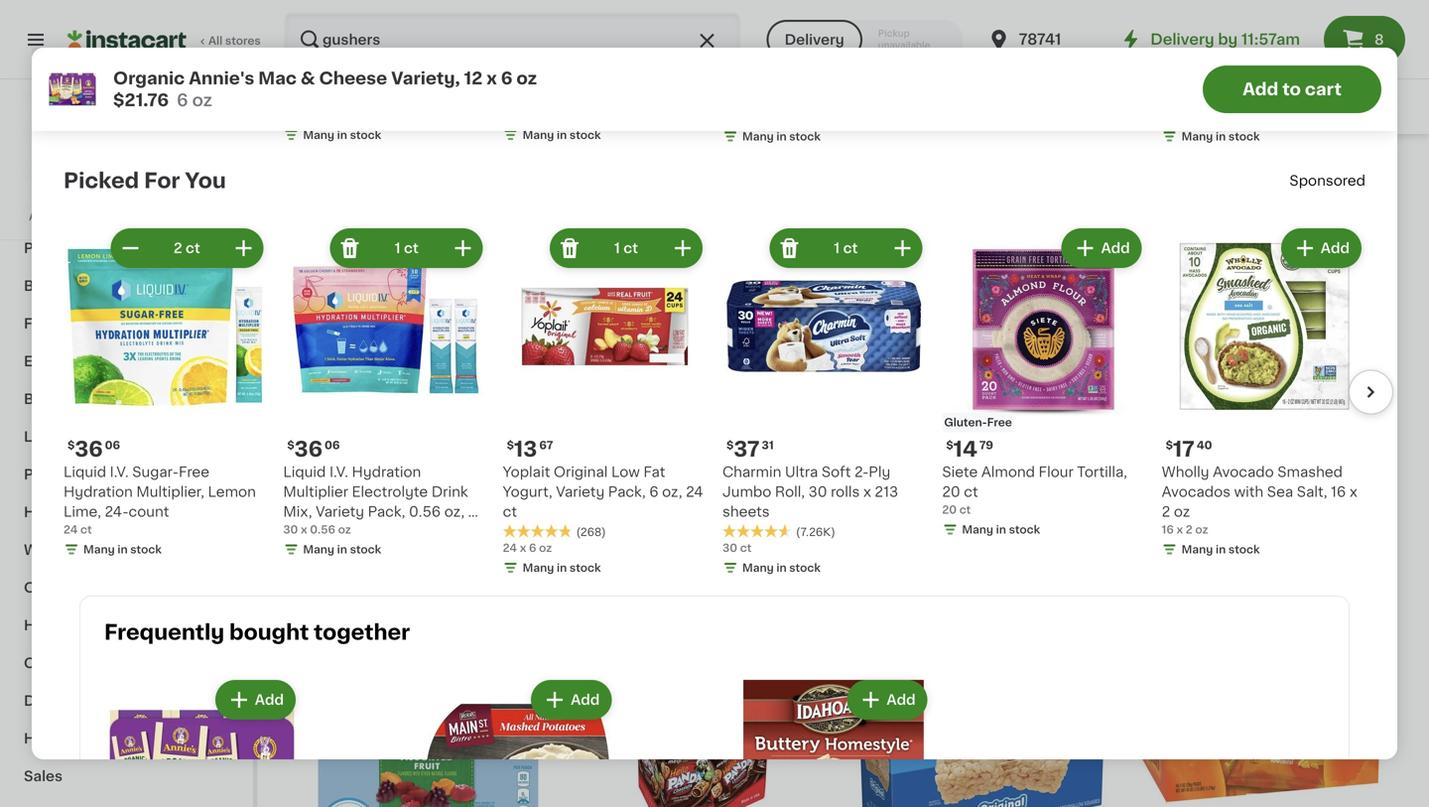 Task type: locate. For each thing, give the bounding box(es) containing it.
low inside yoplait original low fat yogurt, variety pack, 6 oz, 24 ct
[[611, 465, 640, 479]]

1 vertical spatial 24
[[64, 524, 78, 535]]

2 vertical spatial 24
[[503, 543, 517, 554]]

1 vertical spatial mills
[[910, 461, 942, 475]]

sheets
[[723, 505, 770, 519]]

costco logo image
[[108, 103, 145, 141]]

pricing
[[97, 171, 136, 182]]

rolls
[[831, 485, 860, 499]]

17
[[1173, 439, 1195, 460]]

$ for siete almond flour tortilla, 20 ct
[[946, 440, 954, 451]]

to inside button
[[1283, 81, 1301, 98]]

78741
[[1019, 32, 1062, 47]]

ct left increment quantity of liquid i.v. hydration multiplier electrolyte drink mix, variety pack, 0.56 oz, 30 ct image
[[404, 241, 419, 255]]

12
[[464, 70, 483, 87]]

variety inside gluten-free fruit gushers fruit flavored snacks, variety pack, 42 x 0.8 oz 42 x 0.8 oz
[[298, 481, 346, 495]]

stock down (268) at left bottom
[[570, 562, 601, 573]]

hydration inside liquid i.v. hydration multiplier electrolyte drink mix, variety pack, 0.56 oz, 30 ct
[[352, 465, 421, 479]]

& down beverages
[[91, 656, 103, 670]]

1 horizontal spatial 0.56
[[409, 505, 441, 519]]

count right 90 on the right bottom of page
[[1342, 437, 1383, 451]]

(7.26k)
[[796, 527, 836, 538]]

0 horizontal spatial 28
[[82, 91, 97, 102]]

1 vertical spatial spo
[[1290, 174, 1317, 188]]

service type group
[[767, 20, 964, 60]]

1 horizontal spatial low
[[1237, 72, 1266, 86]]

fruit down 14
[[945, 461, 977, 475]]

spo
[[1330, 7, 1352, 18], [1290, 174, 1317, 188]]

1 horizontal spatial 28
[[243, 52, 261, 66]]

oz,
[[1296, 437, 1316, 451], [662, 485, 683, 499], [444, 505, 465, 519]]

i.v. down 'liquor' link at the left
[[110, 465, 129, 479]]

24 x 6 oz
[[503, 543, 552, 554]]

oz, inside yoplait original low fat yogurt, variety pack, 6 oz, 24 ct
[[662, 485, 683, 499]]

to down guarantee
[[172, 211, 184, 222]]

product group containing 14
[[942, 225, 1146, 542]]

0 vertical spatial gluten-
[[944, 417, 987, 428]]

ct down yogurt,
[[503, 505, 517, 519]]

2 vertical spatial oz,
[[444, 505, 465, 519]]

0 horizontal spatial 0.56
[[310, 524, 336, 535]]

0.8 down multiplier
[[324, 500, 343, 511]]

deli
[[24, 694, 52, 708]]

goods up lime,
[[69, 468, 117, 481]]

mac
[[258, 70, 297, 87]]

2 36 from the left
[[295, 439, 323, 460]]

flavored down "37"
[[707, 461, 767, 475]]

delivery inside button
[[785, 33, 845, 47]]

liquid for liquid i.v. hydration multiplier electrolyte drink mix, variety pack, 0.56 oz, 30 ct
[[283, 465, 326, 479]]

stock down delivery button
[[789, 131, 821, 142]]

0 horizontal spatial oz,
[[444, 505, 465, 519]]

snacks, inside product 'group'
[[1222, 437, 1276, 451]]

1 ct for 37
[[834, 241, 858, 255]]

$ inside $ 13 67
[[507, 440, 514, 451]]

$ 37 31
[[727, 439, 774, 460]]

1 right remove yoplait original low fat yogurt, variety pack, 6 oz, 24 ct icon at the left top
[[614, 241, 620, 255]]

2 horizontal spatial free
[[987, 417, 1012, 428]]

general inside general mills fruit by the foot, 48 x .75 oz
[[852, 461, 907, 475]]

x inside general mills honey nut cheerios, 2 x 27.5 oz
[[365, 72, 373, 86]]

ct inside yoplait original low fat yogurt, variety pack, 6 oz, 24 ct
[[503, 505, 517, 519]]

mills up cheese
[[342, 52, 373, 66]]

lime,
[[64, 505, 101, 519]]

oz, down fat
[[662, 485, 683, 499]]

wine
[[24, 543, 60, 557]]

1 down the 'goldfish'
[[661, 72, 667, 86]]

delivery up recommended searches 'element'
[[785, 33, 845, 47]]

0 horizontal spatial $ 36 06
[[68, 439, 120, 460]]

pack, inside fruit gushers fruit flavored snacks, variety pack, 42 x 0.8 oz
[[627, 481, 665, 495]]

bakery link
[[12, 116, 241, 154]]

oz inside general mills honey nut cheerios, 2 x 27.5 oz
[[408, 72, 425, 86]]

0 horizontal spatial count
[[129, 505, 169, 519]]

0 vertical spatial oz,
[[1296, 437, 1316, 451]]

$4
[[1225, 55, 1240, 66]]

1 vertical spatial low
[[611, 465, 640, 479]]

foot,
[[1032, 461, 1068, 475]]

liquid inside liquid i.v. hydration multiplier electrolyte drink mix, variety pack, 0.56 oz, 30 ct
[[283, 465, 326, 479]]

many in stock
[[83, 111, 162, 122], [303, 130, 381, 141], [523, 130, 601, 141], [743, 131, 821, 142], [1182, 131, 1260, 142], [1149, 479, 1227, 490], [318, 520, 396, 531], [595, 520, 673, 531], [872, 520, 950, 531], [962, 524, 1041, 535], [83, 544, 162, 555], [303, 544, 381, 555], [1182, 544, 1260, 555], [743, 562, 821, 573], [523, 562, 601, 573]]

$ up siete
[[946, 440, 954, 451]]

0 vertical spatial goods
[[69, 468, 117, 481]]

flavored inside gluten-free fruit gushers fruit flavored snacks, variety pack, 42 x 0.8 oz 42 x 0.8 oz
[[430, 461, 490, 475]]

electrolyte
[[352, 485, 428, 499]]

0 vertical spatial count
[[1342, 437, 1383, 451]]

0 vertical spatial hydration
[[352, 465, 421, 479]]

general
[[283, 52, 338, 66], [852, 461, 907, 475]]

nsored
[[1352, 7, 1390, 18], [1317, 174, 1366, 188]]

& for dairy
[[55, 694, 67, 708]]

1 1 ct from the left
[[395, 241, 419, 255]]

free up multiplier, on the bottom of the page
[[179, 465, 210, 479]]

oz inside fruit gushers fruit flavored snacks, variety pack, 42 x 0.8 oz
[[727, 481, 743, 495]]

x right 12
[[487, 70, 497, 87]]

24-
[[105, 505, 129, 519]]

100% satisfaction guarantee
[[51, 191, 210, 202]]

hard beverages
[[24, 618, 138, 632]]

liquid up lime,
[[64, 465, 106, 479]]

snacks, up 'avocado'
[[1222, 437, 1276, 451]]

pack,
[[350, 481, 388, 495], [627, 481, 665, 495], [608, 485, 646, 499], [368, 505, 405, 519]]

1 i.v. from the left
[[110, 465, 129, 479]]

06 up the paper goods link
[[105, 440, 120, 451]]

2 $ 36 06 from the left
[[287, 439, 340, 460]]

& right beer
[[61, 392, 72, 406]]

spo for spo
[[1330, 7, 1352, 18]]

1 vertical spatial goods
[[69, 581, 116, 595]]

0 horizontal spatial 06
[[105, 440, 120, 451]]

$ up charmin
[[727, 440, 734, 451]]

1 $ 36 06 from the left
[[68, 439, 120, 460]]

i.v. for sugar-
[[110, 465, 129, 479]]

42 left drink
[[391, 481, 409, 495]]

snacks, inside fruit gushers fruit flavored snacks, variety pack, 42 x 0.8 oz
[[770, 461, 824, 475]]

spo up cart
[[1330, 7, 1352, 18]]

health
[[24, 505, 71, 519]]

count
[[1342, 437, 1383, 451], [129, 505, 169, 519]]

1 horizontal spatial flavored
[[707, 461, 767, 475]]

1 gushers from the left
[[333, 461, 392, 475]]

count inside product 'group'
[[1342, 437, 1383, 451]]

gushers inside fruit gushers fruit flavored snacks, variety pack, 42 x 0.8 oz
[[610, 461, 669, 475]]

stock down "wholly avocado smashed avocados with sea salt, 16 x 2 oz 16 x 2 oz"
[[1229, 544, 1260, 555]]

liquid inside liquid i.v. sugar-free hydration multiplier, lemon lime, 24-count 24 ct
[[64, 465, 106, 479]]

0 vertical spatial 24
[[686, 485, 704, 499]]

1 horizontal spatial 06
[[325, 440, 340, 451]]

0 horizontal spatial liquid
[[64, 465, 106, 479]]

instacart logo image
[[68, 28, 187, 52]]

roll,
[[775, 485, 805, 499]]

stock down $21.76
[[130, 111, 162, 122]]

gluten-free fruit gushers fruit flavored snacks, variety pack, 42 x 0.8 oz 42 x 0.8 oz
[[298, 443, 547, 511]]

0 horizontal spatial delivery
[[785, 33, 845, 47]]

24 down yogurt,
[[503, 543, 517, 554]]

ultra
[[785, 465, 818, 479]]

2 horizontal spatial 24
[[686, 485, 704, 499]]

0 horizontal spatial free
[[179, 465, 210, 479]]

ct left increment quantity of charmin ultra soft 2-ply jumbo roll, 30 rolls x 213 sheets icon
[[843, 241, 858, 255]]

x left drink
[[412, 481, 420, 495]]

all stores link
[[68, 12, 262, 68]]

seller
[[328, 390, 354, 399]]

1 liquid from the left
[[64, 465, 106, 479]]

1 horizontal spatial gushers
[[610, 461, 669, 475]]

costco
[[54, 211, 95, 222]]

2 vertical spatial goods
[[70, 732, 118, 746]]

goods for other goods
[[69, 581, 116, 595]]

product group
[[298, 139, 559, 555], [575, 139, 836, 538], [852, 139, 1113, 538], [1129, 139, 1390, 496], [64, 225, 267, 561], [283, 225, 487, 561], [503, 225, 707, 580], [723, 225, 927, 580], [942, 225, 1146, 542], [1162, 225, 1366, 561], [298, 587, 559, 807], [575, 587, 836, 807], [852, 587, 1113, 807], [1129, 587, 1390, 807], [104, 676, 300, 807], [420, 676, 616, 807], [736, 676, 932, 807]]

1 $ from the left
[[68, 440, 75, 451]]

0 vertical spatial 20
[[942, 485, 961, 499]]

0 horizontal spatial gluten-
[[300, 443, 343, 454]]

1 horizontal spatial hydration
[[352, 465, 421, 479]]

0 horizontal spatial spo
[[1290, 174, 1317, 188]]

& for seafood
[[64, 166, 76, 180]]

snacks & candy link
[[12, 192, 241, 229]]

smashed
[[1278, 465, 1343, 479]]

almond
[[982, 465, 1035, 479]]

in inside many in stock button
[[777, 131, 787, 142]]

4 $ from the left
[[507, 440, 514, 451]]

oz, right .8
[[1296, 437, 1316, 451]]

gluten- for gluten-free
[[944, 417, 987, 428]]

& right deli
[[55, 694, 67, 708]]

1 vertical spatial hydration
[[64, 485, 133, 499]]

fruit right fat
[[672, 461, 704, 475]]

cider
[[76, 392, 115, 406]]

care
[[156, 505, 190, 519]]

1 vertical spatial count
[[129, 505, 169, 519]]

many
[[83, 111, 115, 122], [303, 130, 335, 141], [523, 130, 554, 141], [743, 131, 774, 142], [1182, 131, 1213, 142], [1149, 479, 1180, 490], [318, 520, 349, 531], [595, 520, 626, 531], [872, 520, 903, 531], [962, 524, 994, 535], [83, 544, 115, 555], [303, 544, 335, 555], [1182, 544, 1213, 555], [743, 562, 774, 573], [523, 562, 554, 573]]

1 vertical spatial oz,
[[662, 485, 683, 499]]

$21.76
[[113, 92, 169, 109]]

low inside columbus low sodium italian dry salame, 2 x 16 oz 2 x 16 oz
[[1237, 72, 1266, 86]]

liquid up multiplier
[[283, 465, 326, 479]]

pepperidge
[[503, 52, 584, 66]]

snacks, down "13"
[[493, 461, 547, 475]]

gushers inside gluten-free fruit gushers fruit flavored snacks, variety pack, 42 x 0.8 oz 42 x 0.8 oz
[[333, 461, 392, 475]]

2 1 ct from the left
[[614, 241, 638, 255]]

42 left jumbo
[[668, 481, 686, 495]]

6 $ from the left
[[1166, 440, 1173, 451]]

original
[[554, 465, 608, 479]]

24 inside yoplait original low fat yogurt, variety pack, 6 oz, 24 ct
[[686, 485, 704, 499]]

2 06 from the left
[[325, 440, 340, 451]]

1 for 37
[[834, 241, 840, 255]]

6 down the organic
[[177, 92, 188, 109]]

1 horizontal spatial i.v.
[[330, 465, 348, 479]]

0.8 inside fruit gushers fruit flavored snacks, variety pack, 42 x 0.8 oz
[[701, 481, 724, 495]]

x right 45
[[650, 72, 658, 86]]

& for candy
[[79, 204, 91, 217]]

0.56 up 'sponsored badge' image
[[310, 524, 336, 535]]

wholly
[[1162, 465, 1210, 479]]

0 horizontal spatial hydration
[[64, 485, 133, 499]]

ct down siete
[[964, 485, 978, 499]]

$ up multiplier
[[287, 440, 295, 451]]

gluten-
[[944, 417, 987, 428], [300, 443, 343, 454]]

count inside liquid i.v. sugar-free hydration multiplier, lemon lime, 24-count 24 ct
[[129, 505, 169, 519]]

avocado
[[1213, 465, 1274, 479]]

2 vertical spatial free
[[179, 465, 210, 479]]

1 flavored from the left
[[430, 461, 490, 475]]

1 horizontal spatial oz,
[[662, 485, 683, 499]]

oz, inside liquid i.v. hydration multiplier electrolyte drink mix, variety pack, 0.56 oz, 30 ct
[[444, 505, 465, 519]]

gluten- inside product 'group'
[[944, 417, 987, 428]]

0 horizontal spatial flavored
[[430, 461, 490, 475]]

stock down liquid i.v. hydration multiplier electrolyte drink mix, variety pack, 0.56 oz, 30 ct
[[350, 544, 381, 555]]

gluten- inside gluten-free fruit gushers fruit flavored snacks, variety pack, 42 x 0.8 oz 42 x 0.8 oz
[[300, 443, 343, 454]]

0 vertical spatial free
[[987, 417, 1012, 428]]

add to cart
[[1243, 81, 1342, 98]]

0.56 down drink
[[409, 505, 441, 519]]

results for "gushers"
[[298, 85, 532, 106]]

fruit up (1.06k)
[[1187, 437, 1218, 451]]

2 $ from the left
[[727, 440, 734, 451]]

1 horizontal spatial to
[[1283, 81, 1301, 98]]

1 horizontal spatial $ 36 06
[[287, 439, 340, 460]]

gluten- for gluten-free fruit gushers fruit flavored snacks, variety pack, 42 x 0.8 oz 42 x 0.8 oz
[[300, 443, 343, 454]]

free inside product 'group'
[[987, 417, 1012, 428]]

fat
[[644, 465, 666, 479]]

24 down lime,
[[64, 524, 78, 535]]

x down rao's
[[73, 91, 80, 102]]

mills down vegan
[[910, 461, 942, 475]]

i.v. up multiplier
[[330, 465, 348, 479]]

0 horizontal spatial general
[[283, 52, 338, 66]]

2 horizontal spatial 42
[[668, 481, 686, 495]]

x inside organic annie's mac & cheese variety, 12 x 6 oz $21.76 6 oz
[[487, 70, 497, 87]]

free inside liquid i.v. sugar-free hydration multiplier, lemon lime, 24-count 24 ct
[[179, 465, 210, 479]]

pack, inside liquid i.v. hydration multiplier electrolyte drink mix, variety pack, 0.56 oz, 30 ct
[[368, 505, 405, 519]]

delivery up buy
[[1151, 32, 1215, 47]]

results
[[298, 85, 381, 106]]

liquid i.v. sugar-free hydration multiplier, lemon lime, 24-count 24 ct
[[64, 465, 256, 535]]

1 horizontal spatial gluten-
[[944, 417, 987, 428]]

2 liquid from the left
[[283, 465, 326, 479]]

mills inside general mills honey nut cheerios, 2 x 27.5 oz
[[342, 52, 373, 66]]

0 horizontal spatial 36
[[75, 439, 103, 460]]

2 gushers from the left
[[610, 461, 669, 475]]

to left cart
[[1283, 81, 1301, 98]]

0.8 up sheets
[[701, 481, 724, 495]]

1 36 from the left
[[75, 439, 103, 460]]

1 vertical spatial to
[[172, 211, 184, 222]]

bought
[[229, 622, 309, 643]]

1 for 13
[[614, 241, 620, 255]]

general up 213
[[852, 461, 907, 475]]

x down multiplier
[[315, 500, 322, 511]]

30 x 0.56 oz
[[283, 524, 351, 535]]

remove charmin ultra soft 2-ply jumbo roll, 30 rolls x 213 sheets image
[[778, 236, 801, 260]]

3 1 ct from the left
[[834, 241, 858, 255]]

0 vertical spatial 0.56
[[409, 505, 441, 519]]

x down mix,
[[301, 524, 307, 535]]

pack, inside gluten-free fruit gushers fruit flavored snacks, variety pack, 42 x 0.8 oz 42 x 0.8 oz
[[350, 481, 388, 495]]

$ for liquid i.v. hydration multiplier electrolyte drink mix, variety pack, 0.56 oz, 30 ct
[[287, 440, 295, 451]]

0 vertical spatial nsored
[[1352, 7, 1390, 18]]

goods up beverages
[[69, 581, 116, 595]]

delivery
[[1151, 32, 1215, 47], [785, 33, 845, 47]]

06 for liquid i.v. hydration multiplier electrolyte drink mix, variety pack, 0.56 oz, 30 ct
[[325, 440, 340, 451]]

increment quantity of liquid i.v. sugar-free hydration multiplier, lemon lime, 24-count image
[[232, 236, 255, 260]]

x down "avocados"
[[1177, 524, 1183, 535]]

2 horizontal spatial 1 ct
[[834, 241, 858, 255]]

1 ct right the remove liquid i.v. hydration multiplier electrolyte drink mix, variety pack, 0.56 oz, 30 ct icon in the left top of the page
[[395, 241, 419, 255]]

0 horizontal spatial gushers
[[333, 461, 392, 475]]

None search field
[[284, 12, 741, 68]]

pepperidge farm goldfish cheddar cracker, 45 x 1 oz
[[503, 52, 687, 86]]

1 horizontal spatial count
[[1342, 437, 1383, 451]]

hydration up electrolyte
[[352, 465, 421, 479]]

hydration inside liquid i.v. sugar-free hydration multiplier, lemon lime, 24-count 24 ct
[[64, 485, 133, 499]]

$ inside $ 37 31
[[727, 440, 734, 451]]

recommended searches element
[[274, 79, 1430, 134]]

by
[[981, 461, 999, 475]]

spo down the canned
[[1290, 174, 1317, 188]]

floral link
[[12, 305, 241, 342]]

27.5
[[377, 72, 405, 86]]

gushers
[[333, 461, 392, 475], [610, 461, 669, 475]]

hydration up health & personal care
[[64, 485, 133, 499]]

stock down electrolyte
[[365, 520, 396, 531]]

ct down mix,
[[283, 525, 298, 539]]

1 ct left increment quantity of yoplait original low fat yogurt, variety pack, 6 oz, 24 ct image
[[614, 241, 638, 255]]

2 i.v. from the left
[[330, 465, 348, 479]]

beer
[[24, 392, 58, 406]]

x inside fruit gushers fruit flavored snacks, variety pack, 42 x 0.8 oz
[[689, 481, 697, 495]]

& down 100%
[[79, 204, 91, 217]]

8 button
[[1324, 16, 1406, 64]]

$ 36 06 up multiplier
[[287, 439, 340, 460]]

stock down results
[[350, 130, 381, 141]]

28 down rao's
[[82, 91, 97, 102]]

1 for 36
[[395, 241, 401, 255]]

5 $ from the left
[[946, 440, 954, 451]]

1 vertical spatial free
[[343, 443, 368, 454]]

1 horizontal spatial liquid
[[283, 465, 326, 479]]

42 down multiplier
[[298, 500, 312, 511]]

mills inside general mills fruit by the foot, 48 x .75 oz
[[910, 461, 942, 475]]

ct inside liquid i.v. hydration multiplier electrolyte drink mix, variety pack, 0.56 oz, 30 ct
[[283, 525, 298, 539]]

vegan
[[930, 443, 965, 454]]

1 horizontal spatial spo
[[1330, 7, 1352, 18]]

1 horizontal spatial 0.8
[[424, 481, 447, 495]]

spo nsored
[[1290, 174, 1366, 188]]

siete almond flour tortilla, 20 ct 20 ct
[[942, 465, 1128, 515]]

0 vertical spatial spo
[[1330, 7, 1352, 18]]

0 horizontal spatial 24
[[64, 524, 78, 535]]

2 20 from the top
[[942, 504, 957, 515]]

candy
[[94, 204, 141, 217]]

product group containing general mills fruit by the foot, 48 x .75 oz
[[852, 139, 1113, 538]]

2 horizontal spatial 0.8
[[701, 481, 724, 495]]

36
[[75, 439, 103, 460], [295, 439, 323, 460]]

24 inside liquid i.v. sugar-free hydration multiplier, lemon lime, 24-count 24 ct
[[64, 524, 78, 535]]

2 flavored from the left
[[707, 461, 767, 475]]

snacks
[[24, 204, 76, 217]]

gluten- up multiplier
[[300, 443, 343, 454]]

$ 36 06 up paper goods
[[68, 439, 120, 460]]

frequently
[[104, 622, 225, 643]]

1 horizontal spatial delivery
[[1151, 32, 1215, 47]]

stock down health & personal care link
[[130, 544, 162, 555]]

0 vertical spatial low
[[1237, 72, 1266, 86]]

membership
[[98, 211, 169, 222]]

$ inside $ 14 79
[[946, 440, 954, 451]]

organic annie's mac & cheese variety, 12 x 6 oz $21.76 6 oz
[[113, 70, 537, 109]]

i.v. inside liquid i.v. sugar-free hydration multiplier, lemon lime, 24-count 24 ct
[[110, 465, 129, 479]]

x inside the charmin ultra soft 2-ply jumbo roll, 30 rolls x 213 sheets
[[864, 485, 871, 499]]

0 horizontal spatial 1 ct
[[395, 241, 419, 255]]

satisfaction
[[84, 191, 150, 202]]

3 $ from the left
[[287, 440, 295, 451]]

x right the 48 at bottom right
[[1094, 461, 1102, 475]]

1 inside pepperidge farm goldfish cheddar cracker, 45 x 1 oz
[[661, 72, 667, 86]]

general inside general mills honey nut cheerios, 2 x 27.5 oz
[[283, 52, 338, 66]]

increment quantity of yoplait original low fat yogurt, variety pack, 6 oz, 24 ct image
[[671, 236, 695, 260]]

oz, down drink
[[444, 505, 465, 519]]

to
[[1283, 81, 1301, 98], [172, 211, 184, 222]]

gushers up electrolyte
[[333, 461, 392, 475]]

1 horizontal spatial general
[[852, 461, 907, 475]]

baby
[[24, 279, 61, 293]]

$ up wholly
[[1166, 440, 1173, 451]]

0 horizontal spatial low
[[611, 465, 640, 479]]

free inside gluten-free fruit gushers fruit flavored snacks, variety pack, 42 x 0.8 oz 42 x 0.8 oz
[[343, 443, 368, 454]]

spo for spo nsored
[[1290, 174, 1317, 188]]

1 horizontal spatial 1 ct
[[614, 241, 638, 255]]

2 horizontal spatial snacks,
[[1222, 437, 1276, 451]]

1 horizontal spatial mills
[[910, 461, 942, 475]]

0 vertical spatial 28
[[243, 52, 261, 66]]

0 horizontal spatial snacks,
[[493, 461, 547, 475]]

0.56 inside liquid i.v. hydration multiplier electrolyte drink mix, variety pack, 0.56 oz, 30 ct
[[409, 505, 441, 519]]

count down multiplier, on the bottom of the page
[[129, 505, 169, 519]]

oz
[[517, 70, 537, 87], [64, 72, 80, 86], [408, 72, 425, 86], [671, 72, 687, 86], [99, 91, 112, 102], [192, 92, 212, 109], [1337, 92, 1353, 106], [1196, 111, 1209, 122], [450, 481, 466, 495], [727, 481, 743, 495], [875, 481, 891, 495], [345, 500, 358, 511], [1174, 505, 1190, 519], [338, 524, 351, 535], [1196, 524, 1209, 535], [539, 543, 552, 554]]

36 up paper goods
[[75, 439, 103, 460]]

$ inside $ 17 40
[[1166, 440, 1173, 451]]

1 horizontal spatial snacks,
[[770, 461, 824, 475]]

30
[[809, 485, 827, 499], [468, 505, 487, 519], [283, 524, 298, 535], [723, 543, 738, 554]]

meat
[[24, 166, 61, 180]]

i.v.
[[110, 465, 129, 479], [330, 465, 348, 479]]

x left "27.5"
[[365, 72, 373, 86]]

delivery for delivery
[[785, 33, 845, 47]]

gushers right 'original'
[[610, 461, 669, 475]]

stock inside button
[[789, 131, 821, 142]]

i.v. inside liquid i.v. hydration multiplier electrolyte drink mix, variety pack, 0.56 oz, 30 ct
[[330, 465, 348, 479]]

0 vertical spatial general
[[283, 52, 338, 66]]

$ up yoplait
[[507, 440, 514, 451]]

28 down stores
[[243, 52, 261, 66]]

paper goods
[[24, 468, 117, 481]]

buy 1, get $4 off
[[1168, 55, 1259, 66]]

0 horizontal spatial mills
[[342, 52, 373, 66]]

36 for liquid i.v. sugar-free hydration multiplier, lemon lime, 24-count
[[75, 439, 103, 460]]

1 vertical spatial nsored
[[1317, 174, 1366, 188]]

1 vertical spatial 20
[[942, 504, 957, 515]]

yogurt,
[[503, 485, 553, 499]]

0 vertical spatial mills
[[342, 52, 373, 66]]

0 horizontal spatial i.v.
[[110, 465, 129, 479]]

1 horizontal spatial 36
[[295, 439, 323, 460]]

1 06 from the left
[[105, 440, 120, 451]]

$ 36 06 for liquid i.v. hydration multiplier electrolyte drink mix, variety pack, 0.56 oz, 30 ct
[[287, 439, 340, 460]]

x left 213
[[864, 485, 871, 499]]

1 right the remove liquid i.v. hydration multiplier electrolyte drink mix, variety pack, 0.56 oz, 30 ct icon in the left top of the page
[[395, 241, 401, 255]]

1 vertical spatial general
[[852, 461, 907, 475]]

canned goods link
[[1284, 87, 1426, 127]]

0 vertical spatial to
[[1283, 81, 1301, 98]]

1 vertical spatial gluten-
[[300, 443, 343, 454]]

1 horizontal spatial free
[[343, 443, 368, 454]]

picked for you
[[64, 170, 226, 191]]



Task type: describe. For each thing, give the bounding box(es) containing it.
product group containing 17
[[1162, 225, 1366, 561]]

1,
[[1193, 55, 1201, 66]]

flavored inside fruit gushers fruit flavored snacks, variety pack, 42 x 0.8 oz
[[707, 461, 767, 475]]

& inside organic annie's mac & cheese variety, 12 x 6 oz $21.76 6 oz
[[301, 70, 315, 87]]

2 horizontal spatial oz,
[[1296, 437, 1316, 451]]

baking and cooking link
[[1081, 87, 1260, 127]]

electronics
[[24, 354, 105, 368]]

37
[[734, 439, 760, 460]]

liquid for liquid i.v. sugar-free hydration multiplier, lemon lime, 24-count 24 ct
[[64, 465, 106, 479]]

1 ct for 13
[[614, 241, 638, 255]]

hard beverages link
[[12, 607, 241, 644]]

wholly avocado smashed avocados with sea salt, 16 x 2 oz 16 x 2 oz
[[1162, 465, 1358, 535]]

variety inside fruit gushers fruit flavored snacks, variety pack, 42 x 0.8 oz
[[575, 481, 623, 495]]

$ for yoplait original low fat yogurt, variety pack, 6 oz, 24 ct
[[507, 440, 514, 451]]

for
[[144, 170, 180, 191]]

2-
[[855, 465, 869, 479]]

$ for charmin ultra soft 2-ply jumbo roll, 30 rolls x 213 sheets
[[727, 440, 734, 451]]

stock down (1.06k)
[[1196, 479, 1227, 490]]

0 horizontal spatial to
[[172, 211, 184, 222]]

& for laundry
[[91, 656, 103, 670]]

cracker,
[[567, 72, 624, 86]]

yoplait
[[503, 465, 550, 479]]

6 right 12
[[501, 70, 513, 87]]

14
[[954, 439, 978, 460]]

0 horizontal spatial 42
[[298, 500, 312, 511]]

increment quantity of charmin ultra soft 2-ply jumbo roll, 30 rolls x 213 sheets image
[[891, 236, 915, 260]]

dairy
[[70, 694, 109, 708]]

ct down sheets
[[740, 543, 752, 554]]

add inside button
[[1243, 81, 1279, 98]]

& for cider
[[61, 392, 72, 406]]

product group containing welch's fruit snacks, .8 oz, 90 count
[[1129, 139, 1390, 496]]

2 inside general mills honey nut cheerios, 2 x 27.5 oz
[[353, 72, 362, 86]]

baking and cooking
[[1110, 100, 1250, 114]]

x inside pepperidge farm goldfish cheddar cracker, 45 x 1 oz
[[650, 72, 658, 86]]

dry
[[1208, 92, 1233, 106]]

beer & cider link
[[12, 380, 241, 418]]

buy
[[1168, 55, 1190, 66]]

x right salt,
[[1350, 485, 1358, 499]]

increment quantity of liquid i.v. hydration multiplier electrolyte drink mix, variety pack, 0.56 oz, 30 ct image
[[451, 236, 475, 260]]

6 inside yoplait original low fat yogurt, variety pack, 6 oz, 24 ct
[[649, 485, 659, 499]]

you
[[185, 170, 226, 191]]

1 horizontal spatial 24
[[503, 543, 517, 554]]

sea
[[1268, 485, 1294, 499]]

stock down cooking
[[1229, 131, 1260, 142]]

& for personal
[[75, 505, 86, 519]]

multiplier,
[[136, 485, 204, 499]]

ct down save
[[186, 241, 200, 255]]

welch's fruit snacks, .8 oz, 90 count
[[1129, 437, 1383, 451]]

$ 17 40
[[1166, 439, 1213, 460]]

i.v. for hydration
[[330, 465, 348, 479]]

stock down siete almond flour tortilla, 20 ct 20 ct
[[1009, 524, 1041, 535]]

siete
[[942, 465, 978, 479]]

flour
[[1039, 465, 1074, 479]]

stock down siete
[[919, 520, 950, 531]]

snacks, inside gluten-free fruit gushers fruit flavored snacks, variety pack, 42 x 0.8 oz 42 x 0.8 oz
[[493, 461, 547, 475]]

add costco membership to save link
[[29, 208, 224, 224]]

salame,
[[1236, 92, 1291, 106]]

1 ct for 36
[[395, 241, 419, 255]]

stock down fat
[[642, 520, 673, 531]]

delivery button
[[767, 20, 862, 60]]

electronics link
[[12, 342, 241, 380]]

tortilla,
[[1077, 465, 1128, 479]]

fruit inside general mills fruit by the foot, 48 x .75 oz
[[945, 461, 977, 475]]

all stores
[[208, 35, 261, 46]]

item carousel region
[[36, 217, 1394, 588]]

off
[[1242, 55, 1259, 66]]

home goods
[[24, 732, 118, 746]]

multiplier
[[283, 485, 348, 499]]

oz inside general mills fruit by the foot, 48 x .75 oz
[[875, 481, 891, 495]]

yoplait original low fat yogurt, variety pack, 6 oz, 24 ct
[[503, 465, 704, 519]]

columbus
[[1162, 72, 1234, 86]]

goods for paper goods
[[69, 468, 117, 481]]

67
[[539, 440, 553, 451]]

delivery by 11:57am
[[1151, 32, 1300, 47]]

general for general mills fruit by the foot, 48 x .75 oz
[[852, 461, 907, 475]]

100%
[[51, 191, 81, 202]]

mills for honey
[[342, 52, 373, 66]]

other goods link
[[12, 569, 241, 607]]

liquid i.v. hydration multiplier electrolyte drink mix, variety pack, 0.56 oz, 30 ct
[[283, 465, 487, 539]]

1 horizontal spatial 42
[[391, 481, 409, 495]]

cheerios,
[[283, 72, 350, 86]]

organic
[[113, 70, 185, 87]]

x inside general mills fruit by the foot, 48 x .75 oz
[[1094, 461, 1102, 475]]

stock down cracker,
[[570, 130, 601, 141]]

x down the sodium
[[1307, 92, 1315, 106]]

fruit up multiplier
[[298, 461, 329, 475]]

pack, inside yoplait original low fat yogurt, variety pack, 6 oz, 24 ct
[[608, 485, 646, 499]]

farm
[[588, 52, 623, 66]]

free for gluten-free fruit gushers fruit flavored snacks, variety pack, 42 x 0.8 oz 42 x 0.8 oz
[[343, 443, 368, 454]]

snacks & candy
[[24, 204, 141, 217]]

general mills fruit by the foot, 48 x .75 oz
[[852, 461, 1102, 495]]

(1.06k)
[[1202, 459, 1241, 470]]

1 vertical spatial 28
[[82, 91, 97, 102]]

many inside button
[[743, 131, 774, 142]]

fruit gushers fruit flavored snacks, variety pack, 42 x 0.8 oz
[[575, 461, 824, 495]]

mix,
[[283, 505, 312, 519]]

42 inside fruit gushers fruit flavored snacks, variety pack, 42 x 0.8 oz
[[668, 481, 686, 495]]

1 vertical spatial 0.56
[[310, 524, 336, 535]]

deli & dairy link
[[12, 682, 241, 720]]

with
[[1235, 485, 1264, 499]]

$ 36 06 for liquid i.v. sugar-free hydration multiplier, lemon lime, 24-count
[[68, 439, 120, 460]]

2 ct
[[174, 241, 200, 255]]

all
[[208, 35, 223, 46]]

general mills honey nut cheerios, 2 x 27.5 oz
[[283, 52, 452, 86]]

remove liquid i.v. hydration multiplier electrolyte drink mix, variety pack, 0.56 oz, 30 ct image
[[338, 236, 362, 260]]

baking
[[1110, 100, 1159, 114]]

product group containing 13
[[503, 225, 707, 580]]

stock down the (7.26k)
[[789, 562, 821, 573]]

fruit right yoplait
[[575, 461, 606, 475]]

many in stock inside button
[[743, 131, 821, 142]]

stores
[[225, 35, 261, 46]]

paper goods link
[[12, 456, 241, 493]]

drink
[[432, 485, 468, 499]]

deli & dairy
[[24, 694, 109, 708]]

italian
[[1162, 92, 1204, 106]]

variety inside liquid i.v. hydration multiplier electrolyte drink mix, variety pack, 0.56 oz, 30 ct
[[316, 505, 364, 519]]

wine link
[[12, 531, 241, 569]]

213
[[875, 485, 899, 499]]

gluten-free
[[944, 417, 1012, 428]]

save
[[186, 211, 212, 222]]

hard
[[24, 618, 59, 632]]

jumbo
[[723, 485, 772, 499]]

mills for fruit
[[910, 461, 942, 475]]

ct down general mills fruit by the foot, 48 x .75 oz
[[960, 504, 971, 515]]

x down yogurt,
[[520, 543, 526, 554]]

sponsored badge image
[[298, 539, 358, 550]]

decrement quantity of liquid i.v. sugar-free hydration multiplier, lemon lime, 24-count image
[[118, 236, 142, 260]]

36 for liquid i.v. hydration multiplier electrolyte drink mix, variety pack, 0.56 oz, 30 ct
[[295, 439, 323, 460]]

$ for liquid i.v. sugar-free hydration multiplier, lemon lime, 24-count
[[68, 440, 75, 451]]

ct inside liquid i.v. sugar-free hydration multiplier, lemon lime, 24-count 24 ct
[[80, 524, 92, 535]]

charmin
[[723, 465, 782, 479]]

6 down yogurt,
[[529, 543, 537, 554]]

beer & cider
[[24, 392, 115, 406]]

remove yoplait original low fat yogurt, variety pack, 6 oz, 24 ct image
[[558, 236, 582, 260]]

40
[[1197, 440, 1213, 451]]

$ 13 67
[[507, 439, 553, 460]]

8
[[1375, 33, 1384, 47]]

oz inside pepperidge farm goldfish cheddar cracker, 45 x 1 oz
[[671, 72, 687, 86]]

$ for wholly avocado smashed avocados with sea salt, 16 x 2 oz
[[1166, 440, 1173, 451]]

product group containing 37
[[723, 225, 927, 580]]

best seller
[[304, 390, 354, 399]]

for
[[386, 85, 417, 106]]

annie's
[[189, 70, 254, 87]]

bakery
[[24, 128, 74, 142]]

100% satisfaction guarantee button
[[31, 185, 222, 205]]

soft
[[822, 465, 851, 479]]

30 inside the charmin ultra soft 2-ply jumbo roll, 30 rolls x 213 sheets
[[809, 485, 827, 499]]

cheddar
[[503, 72, 563, 86]]

canned
[[1314, 100, 1368, 114]]

1 20 from the top
[[942, 485, 961, 499]]

variety inside yoplait original low fat yogurt, variety pack, 6 oz, 24 ct
[[556, 485, 605, 499]]

$21.14 element
[[852, 409, 1113, 434]]

fruit up electrolyte
[[395, 461, 427, 475]]

general for general mills honey nut cheerios, 2 x 27.5 oz
[[283, 52, 338, 66]]

the
[[1003, 461, 1029, 475]]

view pricing policy link
[[67, 169, 186, 185]]

ct left increment quantity of yoplait original low fat yogurt, variety pack, 6 oz, 24 ct image
[[624, 241, 638, 255]]

baby link
[[12, 267, 241, 305]]

30 inside liquid i.v. hydration multiplier electrolyte drink mix, variety pack, 0.56 oz, 30 ct
[[468, 505, 487, 519]]

goods for home goods
[[70, 732, 118, 746]]

0 horizontal spatial 0.8
[[324, 500, 343, 511]]

sugar-
[[132, 465, 179, 479]]

x down italian
[[1172, 111, 1178, 122]]

06 for liquid i.v. sugar-free hydration multiplier, lemon lime, 24-count
[[105, 440, 120, 451]]

x down all stores
[[232, 52, 240, 66]]

avocados
[[1162, 485, 1231, 499]]

delivery for delivery by 11:57am
[[1151, 32, 1215, 47]]

45
[[628, 72, 646, 86]]

free for gluten-free
[[987, 417, 1012, 428]]



Task type: vqa. For each thing, say whether or not it's contained in the screenshot.
Suggestions are based on store availability. Use the full ingredient list to confirm correct items and quantities.
no



